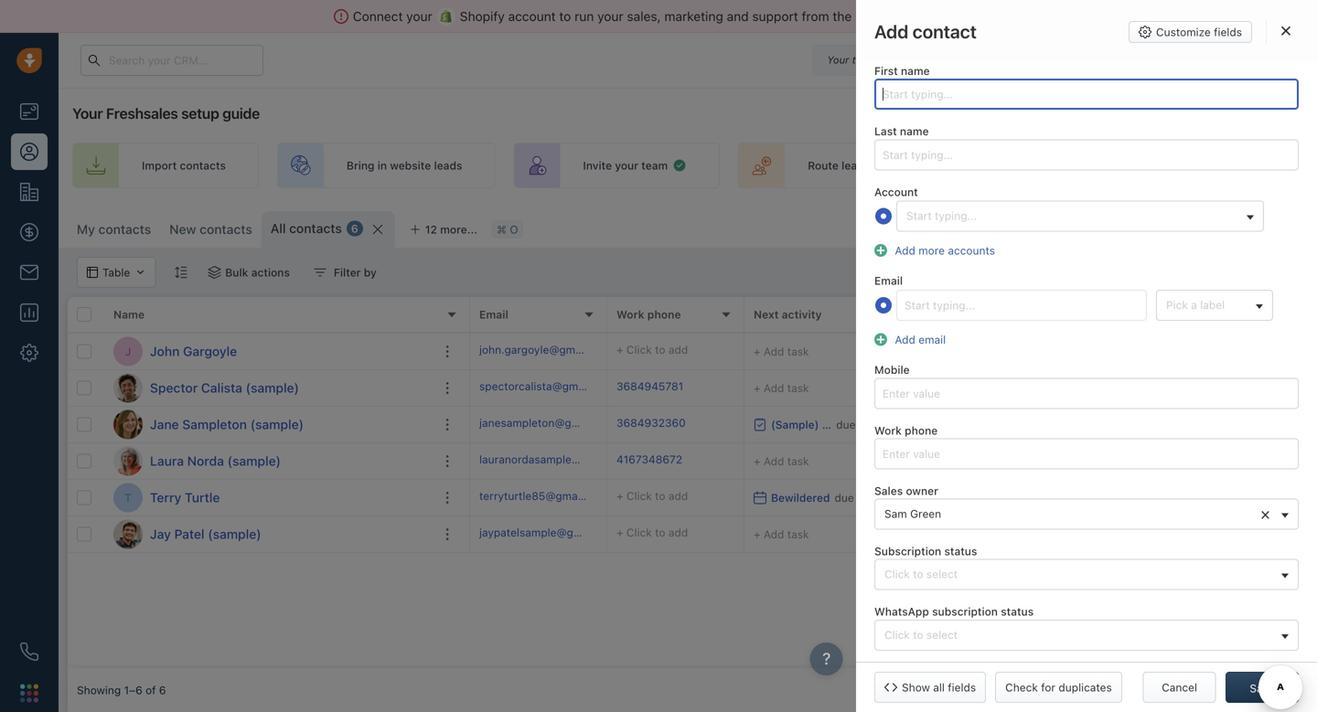 Task type: locate. For each thing, give the bounding box(es) containing it.
subscription
[[875, 545, 941, 558]]

work phone up 3684945781
[[617, 308, 681, 321]]

0 vertical spatial green
[[1213, 492, 1244, 504]]

1 + click to add from the top
[[1028, 492, 1100, 504]]

j image
[[113, 520, 143, 549]]

john.gargoyle@gmail.com + click to add
[[479, 343, 688, 356]]

mobile
[[875, 364, 910, 377]]

1–6
[[124, 684, 142, 697]]

0 vertical spatial + click to add
[[1028, 492, 1100, 504]]

press space to select this row. row containing 20
[[470, 480, 1317, 517]]

all
[[271, 221, 286, 236]]

customize inside add contact dialog
[[1156, 26, 1211, 38]]

explore plans link
[[972, 49, 1063, 71]]

set link
[[1231, 143, 1317, 188]]

team right the invite
[[641, 159, 668, 172]]

0 vertical spatial name
[[901, 64, 930, 77]]

1 horizontal spatial work
[[875, 424, 902, 437]]

work up 37
[[875, 424, 902, 437]]

spectorcalista@gmail.com 3684945781
[[479, 380, 684, 393]]

1 vertical spatial work
[[875, 424, 902, 437]]

john.gargoyle@gmail.com link
[[479, 342, 612, 361]]

laura norda (sample) link
[[150, 452, 281, 471]]

1 vertical spatial 6
[[159, 684, 166, 697]]

2 + add task from the top
[[754, 382, 809, 395]]

create
[[1060, 159, 1096, 172]]

grid
[[68, 297, 1317, 669]]

4 task from the top
[[787, 528, 809, 541]]

(sample) right calista on the left bottom
[[246, 381, 299, 396]]

1 horizontal spatial work phone
[[875, 424, 938, 437]]

1 vertical spatial your
[[72, 105, 103, 122]]

2 click to select button from the top
[[875, 620, 1299, 651]]

0 horizontal spatial work phone
[[617, 308, 681, 321]]

0 horizontal spatial container_wx8msf4aqz5i3rn1 image
[[208, 266, 221, 279]]

email up john.gargoyle@gmail.com
[[479, 308, 508, 321]]

1 vertical spatial sam green
[[885, 508, 941, 521]]

import contacts down setup
[[142, 159, 226, 172]]

leads
[[434, 159, 462, 172], [842, 159, 870, 172]]

1 vertical spatial select
[[927, 629, 958, 642]]

click to select button for whatsapp subscription status
[[875, 620, 1299, 651]]

+ click to add for 20
[[1028, 492, 1100, 504]]

1 vertical spatial fields
[[948, 681, 976, 694]]

work inside add contact dialog
[[875, 424, 902, 437]]

+ add task for 18
[[754, 528, 809, 541]]

import for import contacts button
[[1076, 220, 1111, 233]]

status right subscription at the bottom of page
[[1001, 606, 1034, 619]]

laura norda (sample)
[[150, 454, 281, 469]]

add inside button
[[895, 333, 916, 346]]

2 + click to add from the top
[[1028, 528, 1100, 541]]

select down subscription status
[[927, 568, 958, 581]]

1 horizontal spatial sales
[[1165, 308, 1195, 321]]

Start typing... email field
[[896, 290, 1147, 321]]

your
[[406, 9, 432, 24], [597, 9, 624, 24], [615, 159, 638, 172], [887, 159, 910, 172]]

customize for customize fields
[[1156, 26, 1211, 38]]

0 vertical spatial sales
[[1165, 308, 1195, 321]]

1 horizontal spatial status
[[1001, 606, 1034, 619]]

1 vertical spatial click to select
[[885, 629, 958, 642]]

lauranordasample@gmail.com link
[[479, 452, 635, 471]]

email
[[875, 275, 903, 287], [479, 308, 508, 321]]

import contacts inside import contacts link
[[142, 159, 226, 172]]

customize up accounts
[[945, 220, 1001, 233]]

0 horizontal spatial sales
[[875, 485, 903, 498]]

0 vertical spatial sam green
[[1187, 492, 1244, 504]]

1 row group from the left
[[68, 334, 470, 553]]

1 vertical spatial name
[[900, 125, 929, 138]]

cancel
[[1162, 681, 1197, 694]]

(sample) down jane sampleton (sample) link
[[227, 454, 281, 469]]

2 cell from the left
[[1156, 334, 1293, 370]]

+ add task for 73
[[754, 345, 809, 358]]

0 vertical spatial in
[[900, 54, 908, 66]]

press space to select this row. row containing jay patel (sample)
[[68, 517, 470, 553]]

sales left label on the top right of page
[[1165, 308, 1195, 321]]

0 vertical spatial import contacts
[[142, 159, 226, 172]]

1 horizontal spatial email
[[875, 275, 903, 287]]

1 horizontal spatial phone
[[905, 424, 938, 437]]

cell
[[1019, 334, 1156, 370], [1156, 334, 1293, 370], [1293, 334, 1317, 370]]

jane sampleton (sample)
[[150, 417, 304, 432]]

owner right a
[[1197, 308, 1231, 321]]

row group
[[68, 334, 470, 553], [470, 334, 1317, 553]]

your right run
[[597, 9, 624, 24]]

1 horizontal spatial customize
[[1156, 26, 1211, 38]]

contacts right my
[[98, 222, 151, 237]]

0 horizontal spatial work
[[617, 308, 645, 321]]

1 horizontal spatial in
[[900, 54, 908, 66]]

click to select down the "whatsapp"
[[885, 629, 958, 642]]

0 horizontal spatial fields
[[948, 681, 976, 694]]

2 click to select from the top
[[885, 629, 958, 642]]

click to select for whatsapp
[[885, 629, 958, 642]]

click to select down subscription status
[[885, 568, 958, 581]]

×
[[1261, 504, 1271, 524]]

import contacts inside import contacts button
[[1076, 220, 1161, 233]]

click to select button for subscription status
[[875, 560, 1299, 591]]

sales down 37
[[875, 485, 903, 498]]

1 click to select button from the top
[[875, 560, 1299, 591]]

leads right website
[[434, 159, 462, 172]]

1 vertical spatial owner
[[906, 485, 938, 498]]

1 vertical spatial import
[[1076, 220, 1111, 233]]

1 vertical spatial click to select button
[[875, 620, 1299, 651]]

green for 18
[[1213, 528, 1244, 541]]

0 horizontal spatial customize
[[945, 220, 1001, 233]]

explore plans
[[982, 54, 1053, 66]]

import down your freshsales setup guide
[[142, 159, 177, 172]]

your up "account"
[[887, 159, 910, 172]]

laura
[[150, 454, 184, 469]]

work inside grid
[[617, 308, 645, 321]]

1 vertical spatial in
[[378, 159, 387, 172]]

add inside button
[[1235, 220, 1256, 233]]

1 cell from the left
[[1019, 334, 1156, 370]]

in right bring
[[378, 159, 387, 172]]

1 vertical spatial container_wx8msf4aqz5i3rn1 image
[[208, 266, 221, 279]]

6 up the filter by
[[351, 222, 358, 235]]

t
[[125, 492, 132, 504]]

2 vertical spatial green
[[1213, 528, 1244, 541]]

select down whatsapp subscription status
[[927, 629, 958, 642]]

2 vertical spatial container_wx8msf4aqz5i3rn1 image
[[754, 418, 767, 431]]

0 horizontal spatial in
[[378, 159, 387, 172]]

2 vertical spatial sam green
[[1187, 528, 1244, 541]]

(sample) for jane sampleton (sample)
[[250, 417, 304, 432]]

spectorcalista@gmail.com link
[[479, 379, 615, 398]]

pick a label
[[1166, 299, 1225, 311]]

team up "account"
[[913, 159, 940, 172]]

jane
[[150, 417, 179, 432]]

work up "john.gargoyle@gmail.com + click to add"
[[617, 308, 645, 321]]

name
[[113, 308, 145, 321]]

0 vertical spatial import
[[142, 159, 177, 172]]

0 vertical spatial status
[[944, 545, 977, 558]]

customize up what's new icon
[[1156, 26, 1211, 38]]

0 vertical spatial fields
[[1214, 26, 1242, 38]]

name row
[[68, 297, 470, 334]]

1 click to select from the top
[[885, 568, 958, 581]]

0 horizontal spatial import contacts
[[142, 159, 226, 172]]

owner
[[1197, 308, 1231, 321], [906, 485, 938, 498]]

1 horizontal spatial 6
[[351, 222, 358, 235]]

add for 73
[[669, 343, 688, 356]]

start typing... button
[[896, 201, 1264, 232]]

container_wx8msf4aqz5i3rn1 image inside customize table button
[[928, 220, 941, 233]]

container_wx8msf4aqz5i3rn1 image
[[928, 220, 941, 233], [314, 266, 326, 279], [754, 492, 767, 504], [1170, 492, 1183, 504], [1170, 528, 1183, 541]]

press space to select this row. row containing 73
[[470, 334, 1317, 370]]

in
[[900, 54, 908, 66], [378, 159, 387, 172]]

(sample) for spector calista (sample)
[[246, 381, 299, 396]]

invite
[[583, 159, 612, 172]]

0 horizontal spatial owner
[[906, 485, 938, 498]]

container_wx8msf4aqz5i3rn1 image inside filter by button
[[314, 266, 326, 279]]

add for 20
[[669, 490, 688, 503]]

1 horizontal spatial leads
[[842, 159, 870, 172]]

Last name text field
[[875, 139, 1299, 170]]

1 vertical spatial status
[[1001, 606, 1034, 619]]

start
[[907, 209, 932, 222]]

fields left close image
[[1214, 26, 1242, 38]]

sales inside grid
[[1165, 308, 1195, 321]]

sam green for 20
[[1187, 492, 1244, 504]]

1 + add task from the top
[[754, 345, 809, 358]]

jaypatelsample@gmail.com + click to add
[[479, 526, 688, 539]]

show all fields button
[[875, 672, 986, 703]]

your trial ends in 21 days
[[827, 54, 947, 66]]

(sample) for jay patel (sample)
[[208, 527, 261, 542]]

table
[[1004, 220, 1031, 233]]

3 task from the top
[[787, 455, 809, 468]]

0 vertical spatial sam
[[1187, 492, 1210, 504]]

1 vertical spatial phone
[[905, 424, 938, 437]]

john
[[150, 344, 180, 359]]

73
[[891, 343, 908, 360]]

name right first
[[901, 64, 930, 77]]

0 vertical spatial click to select button
[[875, 560, 1299, 591]]

0 horizontal spatial phone
[[647, 308, 681, 321]]

1 horizontal spatial team
[[913, 159, 940, 172]]

sam for 20
[[1187, 492, 1210, 504]]

select for subscription
[[927, 629, 958, 642]]

click to select for subscription
[[885, 568, 958, 581]]

contacts down setup
[[180, 159, 226, 172]]

bring in website leads link
[[277, 143, 495, 188]]

contacts down sequence
[[1114, 220, 1161, 233]]

0 vertical spatial email
[[875, 275, 903, 287]]

contacts right all
[[289, 221, 342, 236]]

0 horizontal spatial import
[[142, 159, 177, 172]]

start typing...
[[907, 209, 977, 222]]

my
[[77, 222, 95, 237]]

press space to select this row. row
[[68, 334, 470, 370], [470, 334, 1317, 370], [68, 370, 470, 407], [470, 370, 1317, 407], [68, 407, 470, 444], [470, 407, 1317, 444], [68, 444, 470, 480], [470, 444, 1317, 480], [68, 480, 470, 517], [470, 480, 1317, 517], [68, 517, 470, 553], [470, 517, 1317, 553]]

1 vertical spatial sam
[[885, 508, 907, 521]]

1 vertical spatial + click to add
[[1028, 528, 1100, 541]]

0 vertical spatial work phone
[[617, 308, 681, 321]]

ends
[[873, 54, 897, 66]]

1 vertical spatial email
[[479, 308, 508, 321]]

1 horizontal spatial your
[[827, 54, 849, 66]]

press space to select this row. row containing spector calista (sample)
[[68, 370, 470, 407]]

1 task from the top
[[787, 345, 809, 358]]

press space to select this row. row containing terry turtle
[[68, 480, 470, 517]]

1 horizontal spatial container_wx8msf4aqz5i3rn1 image
[[673, 158, 687, 173]]

0 horizontal spatial your
[[72, 105, 103, 122]]

leads right route
[[842, 159, 870, 172]]

email up score
[[875, 275, 903, 287]]

phone
[[647, 308, 681, 321], [905, 424, 938, 437]]

0 vertical spatial phone
[[647, 308, 681, 321]]

john gargoyle
[[150, 344, 237, 359]]

the
[[833, 9, 852, 24]]

import down create sales sequence link
[[1076, 220, 1111, 233]]

2 vertical spatial sam
[[1187, 528, 1210, 541]]

your left freshsales
[[72, 105, 103, 122]]

0 vertical spatial customize
[[1156, 26, 1211, 38]]

1 vertical spatial green
[[910, 508, 941, 521]]

row group containing 73
[[470, 334, 1317, 553]]

your left trial
[[827, 54, 849, 66]]

import for import contacts link
[[142, 159, 177, 172]]

+
[[617, 343, 623, 356], [754, 345, 761, 358], [754, 382, 761, 395], [754, 455, 761, 468], [617, 490, 623, 503], [1028, 492, 1035, 504], [617, 526, 623, 539], [1028, 528, 1035, 541], [754, 528, 761, 541]]

phone inside add contact dialog
[[905, 424, 938, 437]]

6 inside the all contacts 6
[[351, 222, 358, 235]]

0 vertical spatial 6
[[351, 222, 358, 235]]

add contact dialog
[[856, 0, 1317, 713]]

fields right all
[[948, 681, 976, 694]]

2 task from the top
[[787, 382, 809, 395]]

0 vertical spatial click to select
[[885, 568, 958, 581]]

1 vertical spatial work phone
[[875, 424, 938, 437]]

import inside button
[[1076, 220, 1111, 233]]

whatsapp subscription status
[[875, 606, 1034, 619]]

+ add task
[[754, 345, 809, 358], [754, 382, 809, 395], [754, 455, 809, 468], [754, 528, 809, 541]]

1 vertical spatial sales
[[875, 485, 903, 498]]

add
[[1235, 220, 1256, 233], [895, 244, 916, 257], [895, 333, 916, 346], [764, 345, 784, 358], [764, 382, 784, 395], [764, 455, 784, 468], [764, 528, 784, 541]]

name right the last
[[900, 125, 929, 138]]

green for 20
[[1213, 492, 1244, 504]]

add for 18
[[669, 526, 688, 539]]

new contacts button
[[160, 211, 261, 248], [169, 222, 252, 237]]

1 vertical spatial sales owner
[[875, 485, 938, 498]]

name for first name
[[901, 64, 930, 77]]

4 + add task from the top
[[754, 528, 809, 541]]

1 horizontal spatial import contacts
[[1076, 220, 1161, 233]]

green inside add contact dialog
[[910, 508, 941, 521]]

(sample) right sampleton
[[250, 417, 304, 432]]

2 select from the top
[[927, 629, 958, 642]]

1 select from the top
[[927, 568, 958, 581]]

import contacts down create sales sequence
[[1076, 220, 1161, 233]]

0 vertical spatial your
[[827, 54, 849, 66]]

setup
[[181, 105, 219, 122]]

spector calista (sample)
[[150, 381, 299, 396]]

invite your team
[[583, 159, 668, 172]]

first name
[[875, 64, 930, 77]]

owner down 37
[[906, 485, 938, 498]]

0 vertical spatial owner
[[1197, 308, 1231, 321]]

1 vertical spatial import contacts
[[1076, 220, 1161, 233]]

import contacts
[[142, 159, 226, 172], [1076, 220, 1161, 233]]

sales owner inside add contact dialog
[[875, 485, 938, 498]]

container_wx8msf4aqz5i3rn1 image
[[673, 158, 687, 173], [208, 266, 221, 279], [754, 418, 767, 431]]

your for your trial ends in 21 days
[[827, 54, 849, 66]]

work phone
[[617, 308, 681, 321], [875, 424, 938, 437]]

showing 1–6 of 6
[[77, 684, 166, 697]]

task
[[787, 345, 809, 358], [787, 382, 809, 395], [787, 455, 809, 468], [787, 528, 809, 541]]

container_wx8msf4aqz5i3rn1 image inside invite your team link
[[673, 158, 687, 173]]

jaypatelsample@gmail.com link
[[479, 525, 620, 544]]

0 horizontal spatial team
[[641, 159, 668, 172]]

0 vertical spatial work
[[617, 308, 645, 321]]

3 + add task from the top
[[754, 455, 809, 468]]

sam inside add contact dialog
[[885, 508, 907, 521]]

0 vertical spatial select
[[927, 568, 958, 581]]

1 horizontal spatial sales owner
[[1165, 308, 1231, 321]]

status right subscription at the right of page
[[944, 545, 977, 558]]

0 vertical spatial container_wx8msf4aqz5i3rn1 image
[[673, 158, 687, 173]]

email inside add contact dialog
[[875, 275, 903, 287]]

add more accounts button
[[875, 242, 1001, 260]]

grid containing 73
[[68, 297, 1317, 669]]

task for 54
[[787, 382, 809, 395]]

jay patel (sample)
[[150, 527, 261, 542]]

Search your CRM... text field
[[80, 45, 263, 76]]

team
[[641, 159, 668, 172], [913, 159, 940, 172]]

sam green for 18
[[1187, 528, 1244, 541]]

patel
[[174, 527, 205, 542]]

+ add task for 54
[[754, 382, 809, 395]]

(sample) right patel at the bottom of page
[[208, 527, 261, 542]]

press space to select this row. row containing 54
[[470, 370, 1317, 407]]

0 horizontal spatial sales owner
[[875, 485, 938, 498]]

a
[[1191, 299, 1197, 311]]

0 horizontal spatial leads
[[434, 159, 462, 172]]

accounts
[[948, 244, 995, 257]]

jaypatelsample@gmail.com
[[479, 526, 620, 539]]

phone up 37
[[905, 424, 938, 437]]

in left "21"
[[900, 54, 908, 66]]

1 horizontal spatial import
[[1076, 220, 1111, 233]]

import
[[142, 159, 177, 172], [1076, 220, 1111, 233]]

bring
[[347, 159, 375, 172]]

spector
[[150, 381, 198, 396]]

shopify account to run your sales, marketing and support from the crm.
[[460, 9, 887, 24]]

6 right the "of"
[[159, 684, 166, 697]]

work phone up 37
[[875, 424, 938, 437]]

status
[[944, 545, 977, 558], [1001, 606, 1034, 619]]

phone up 3684945781
[[647, 308, 681, 321]]

3684932360
[[617, 417, 686, 429]]

2 row group from the left
[[470, 334, 1317, 553]]

route leads to your team link
[[738, 143, 973, 188]]

terry turtle link
[[150, 489, 220, 507]]

press space to select this row. row containing jane sampleton (sample)
[[68, 407, 470, 444]]

j image
[[113, 410, 143, 440]]

work phone inside add contact dialog
[[875, 424, 938, 437]]

1 vertical spatial customize
[[945, 220, 1001, 233]]

your for your freshsales setup guide
[[72, 105, 103, 122]]



Task type: describe. For each thing, give the bounding box(es) containing it.
select for status
[[927, 568, 958, 581]]

route
[[808, 159, 839, 172]]

show all fields
[[902, 681, 976, 694]]

all contacts 6
[[271, 221, 358, 236]]

j
[[125, 345, 131, 358]]

connect
[[353, 9, 403, 24]]

terryturtle85@gmail.com + click to add
[[479, 490, 688, 503]]

create sales sequence
[[1060, 159, 1180, 172]]

row group containing john gargoyle
[[68, 334, 470, 553]]

your right connect
[[406, 9, 432, 24]]

54
[[891, 379, 909, 397]]

20
[[891, 489, 909, 506]]

press space to select this row. row containing 37
[[470, 444, 1317, 480]]

add contact
[[875, 21, 977, 42]]

actions
[[251, 266, 290, 279]]

janesampleton@gmail.com 3684932360
[[479, 417, 686, 429]]

crm.
[[855, 9, 887, 24]]

1 leads from the left
[[434, 159, 462, 172]]

Mobile text field
[[875, 378, 1299, 409]]

connect your
[[353, 9, 432, 24]]

all
[[933, 681, 945, 694]]

contacts inside import contacts link
[[180, 159, 226, 172]]

sam green inside add contact dialog
[[885, 508, 941, 521]]

sam for 18
[[1187, 528, 1210, 541]]

more...
[[440, 223, 478, 236]]

import contacts button
[[1052, 211, 1170, 242]]

0 vertical spatial sales owner
[[1165, 308, 1231, 321]]

calista
[[201, 381, 242, 396]]

Work phone text field
[[875, 439, 1299, 470]]

phone element
[[11, 634, 48, 671]]

duplicates
[[1059, 681, 1112, 694]]

close image
[[1282, 26, 1291, 36]]

3684932360 link
[[617, 415, 686, 435]]

filter by button
[[302, 257, 389, 288]]

subscription status
[[875, 545, 977, 558]]

3684945781 link
[[617, 379, 684, 398]]

terryturtle85@gmail.com link
[[479, 488, 609, 508]]

sales inside add contact dialog
[[875, 485, 903, 498]]

sales,
[[627, 9, 661, 24]]

subscription
[[932, 606, 998, 619]]

press space to select this row. row containing john gargoyle
[[68, 334, 470, 370]]

cancel button
[[1143, 672, 1216, 703]]

phone image
[[20, 643, 38, 661]]

⌘ o
[[497, 223, 518, 236]]

0 horizontal spatial 6
[[159, 684, 166, 697]]

showing
[[77, 684, 121, 697]]

send email image
[[1146, 55, 1159, 67]]

bulk actions button
[[196, 257, 302, 288]]

bulk actions
[[225, 266, 290, 279]]

filter by
[[334, 266, 377, 279]]

spector calista (sample) link
[[150, 379, 299, 397]]

task for 73
[[787, 345, 809, 358]]

gargoyle
[[183, 344, 237, 359]]

1 horizontal spatial owner
[[1197, 308, 1231, 321]]

37
[[891, 452, 908, 470]]

s image
[[113, 374, 143, 403]]

l image
[[113, 447, 143, 476]]

1 horizontal spatial fields
[[1214, 26, 1242, 38]]

o
[[510, 223, 518, 236]]

add more accounts link
[[890, 244, 995, 257]]

container_wx8msf4aqz5i3rn1 image inside bulk actions button
[[208, 266, 221, 279]]

press space to select this row. row containing laura norda (sample)
[[68, 444, 470, 480]]

import contacts for import contacts link
[[142, 159, 226, 172]]

4167348672 link
[[617, 452, 682, 471]]

customize fields
[[1156, 26, 1242, 38]]

owner inside add contact dialog
[[906, 485, 938, 498]]

show
[[902, 681, 930, 694]]

and
[[727, 9, 749, 24]]

more
[[919, 244, 945, 257]]

import contacts for import contacts button
[[1076, 220, 1161, 233]]

2 team from the left
[[913, 159, 940, 172]]

0 horizontal spatial status
[[944, 545, 977, 558]]

last
[[875, 125, 897, 138]]

add email
[[895, 333, 946, 346]]

freshsales
[[106, 105, 178, 122]]

what's new image
[[1186, 53, 1199, 66]]

janesampleton@gmail.com
[[479, 417, 618, 429]]

explore
[[982, 54, 1021, 66]]

days
[[925, 54, 947, 66]]

21
[[911, 54, 922, 66]]

(sample) for laura norda (sample)
[[227, 454, 281, 469]]

⌘
[[497, 223, 507, 236]]

next
[[754, 308, 779, 321]]

john.gargoyle@gmail.com
[[479, 343, 612, 356]]

plans
[[1024, 54, 1053, 66]]

3 cell from the left
[[1293, 334, 1317, 370]]

spectorcalista@gmail.com
[[479, 380, 615, 393]]

press space to select this row. row containing 46
[[470, 407, 1317, 444]]

add contact button
[[1210, 211, 1308, 242]]

save button
[[1226, 672, 1299, 703]]

account
[[875, 185, 918, 198]]

customize fields button
[[1129, 21, 1252, 43]]

website
[[390, 159, 431, 172]]

contacts right new
[[200, 222, 252, 237]]

+ click to add for 18
[[1028, 528, 1100, 541]]

guide
[[222, 105, 260, 122]]

janesampleton@gmail.com link
[[479, 415, 618, 435]]

pick a label button
[[1156, 290, 1273, 321]]

4167348672
[[617, 453, 682, 466]]

3684945781
[[617, 380, 684, 393]]

customize for customize table
[[945, 220, 1001, 233]]

customize table button
[[916, 211, 1043, 242]]

terryturtle85@gmail.com
[[479, 490, 609, 503]]

add more accounts
[[895, 244, 995, 257]]

1 team from the left
[[641, 159, 668, 172]]

whatsapp
[[875, 606, 929, 619]]

last name
[[875, 125, 929, 138]]

+ add task for 37
[[754, 455, 809, 468]]

add contact
[[1235, 220, 1299, 233]]

new
[[169, 222, 196, 237]]

sales
[[1099, 159, 1126, 172]]

2 leads from the left
[[842, 159, 870, 172]]

for
[[1041, 681, 1056, 694]]

task for 37
[[787, 455, 809, 468]]

sampleton
[[182, 417, 247, 432]]

2 horizontal spatial container_wx8msf4aqz5i3rn1 image
[[754, 418, 767, 431]]

check
[[1005, 681, 1038, 694]]

activity
[[782, 308, 822, 321]]

First name text field
[[875, 79, 1299, 110]]

your right the invite
[[615, 159, 638, 172]]

12 more... button
[[400, 217, 488, 242]]

0 horizontal spatial email
[[479, 308, 508, 321]]

support
[[752, 9, 798, 24]]

label
[[1200, 299, 1225, 311]]

press space to select this row. row containing 18
[[470, 517, 1317, 553]]

name for last name
[[900, 125, 929, 138]]

sequence
[[1129, 159, 1180, 172]]

contacts inside import contacts button
[[1114, 220, 1161, 233]]

task for 18
[[787, 528, 809, 541]]

import contacts group
[[1052, 211, 1201, 242]]

typing...
[[935, 209, 977, 222]]

trial
[[852, 54, 871, 66]]

add inside button
[[895, 244, 916, 257]]

freshworks switcher image
[[20, 684, 38, 703]]

contact
[[1259, 220, 1299, 233]]



Task type: vqa. For each thing, say whether or not it's contained in the screenshot.
Shopify
yes



